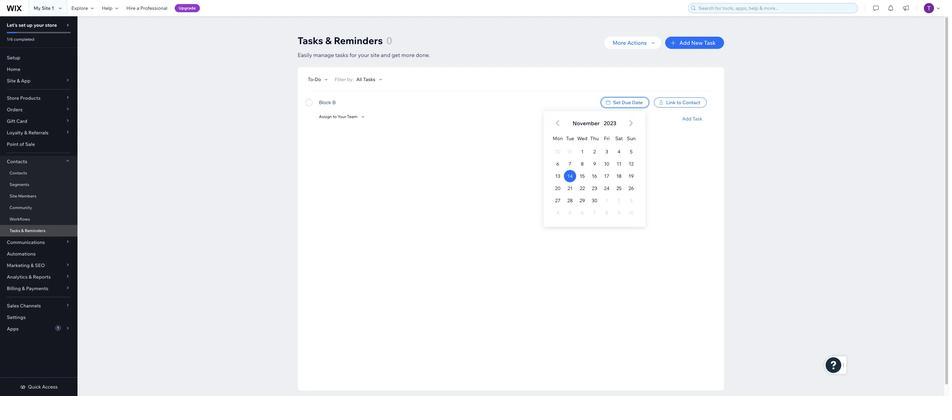 Task type: locate. For each thing, give the bounding box(es) containing it.
orders button
[[0, 104, 78, 116]]

add
[[680, 39, 691, 46], [683, 116, 692, 122]]

point
[[7, 141, 18, 148]]

tasks inside sidebar element
[[10, 229, 20, 234]]

0 vertical spatial your
[[34, 22, 44, 28]]

contacts for contacts link
[[10, 171, 27, 176]]

site down segments
[[10, 194, 17, 199]]

2 horizontal spatial 1
[[581, 149, 584, 155]]

1 vertical spatial tasks
[[363, 77, 376, 83]]

site for site & app
[[7, 78, 16, 84]]

0 vertical spatial 1
[[52, 5, 54, 11]]

1 left 2
[[581, 149, 584, 155]]

site inside site & app popup button
[[7, 78, 16, 84]]

1 vertical spatial add
[[683, 116, 692, 122]]

add for add new task
[[680, 39, 691, 46]]

0 vertical spatial tasks
[[298, 35, 323, 47]]

point of sale
[[7, 141, 35, 148]]

wed
[[577, 136, 588, 142]]

1 row from the top
[[552, 130, 638, 146]]

orders
[[7, 107, 23, 113]]

25
[[617, 186, 622, 192]]

tasks down workflows
[[10, 229, 20, 234]]

november
[[573, 120, 600, 127]]

add new task
[[680, 39, 716, 46]]

store
[[7, 95, 19, 101]]

2 horizontal spatial tasks
[[363, 77, 376, 83]]

to right link
[[677, 100, 682, 106]]

16
[[592, 173, 597, 180]]

add left new
[[680, 39, 691, 46]]

row
[[552, 130, 638, 146], [552, 146, 638, 158], [552, 158, 638, 170], [552, 170, 638, 183], [552, 183, 638, 195], [552, 195, 638, 207], [552, 207, 638, 219]]

alert
[[571, 119, 619, 128]]

reminders for tasks & reminders
[[25, 229, 45, 234]]

mon
[[553, 136, 563, 142]]

& left seo
[[31, 263, 34, 269]]

contacts up segments
[[10, 171, 27, 176]]

row up 23
[[552, 170, 638, 183]]

seo
[[35, 263, 45, 269]]

to-do button
[[308, 77, 329, 83]]

& up manage
[[326, 35, 332, 47]]

to left the your
[[333, 114, 337, 119]]

up
[[27, 22, 33, 28]]

1 down settings link
[[57, 327, 59, 331]]

sidebar element
[[0, 16, 78, 397]]

add for add task
[[683, 116, 692, 122]]

1 right my
[[52, 5, 54, 11]]

& for analytics & reports
[[29, 274, 32, 281]]

your right up
[[34, 22, 44, 28]]

reminders down the workflows link
[[25, 229, 45, 234]]

more actions button
[[605, 37, 662, 49]]

row up 2
[[552, 130, 638, 146]]

segments
[[10, 182, 29, 187]]

10
[[604, 161, 610, 167]]

contacts
[[7, 159, 27, 165], [10, 171, 27, 176]]

reminders for tasks & reminders 0
[[334, 35, 383, 47]]

your
[[34, 22, 44, 28], [358, 52, 369, 59]]

1 horizontal spatial task
[[705, 39, 716, 46]]

row containing 20
[[552, 183, 638, 195]]

your right 'for'
[[358, 52, 369, 59]]

let's
[[7, 22, 18, 28]]

to for assign
[[333, 114, 337, 119]]

add down link to contact
[[683, 116, 692, 122]]

1 horizontal spatial reminders
[[334, 35, 383, 47]]

point of sale link
[[0, 139, 78, 150]]

completed
[[14, 37, 34, 42]]

2 vertical spatial 1
[[57, 327, 59, 331]]

tasks right all
[[363, 77, 376, 83]]

& for tasks & reminders
[[21, 229, 24, 234]]

site for site members
[[10, 194, 17, 199]]

& for loyalty & referrals
[[24, 130, 27, 136]]

store
[[45, 22, 57, 28]]

tue
[[566, 136, 574, 142]]

row containing 13
[[552, 170, 638, 183]]

all
[[357, 77, 362, 83]]

3 row from the top
[[552, 158, 638, 170]]

loyalty & referrals
[[7, 130, 49, 136]]

tasks for tasks & reminders
[[10, 229, 20, 234]]

0 horizontal spatial reminders
[[25, 229, 45, 234]]

reminders up 'for'
[[334, 35, 383, 47]]

all tasks
[[357, 77, 376, 83]]

2 vertical spatial site
[[10, 194, 17, 199]]

to
[[677, 100, 682, 106], [333, 114, 337, 119]]

task down contact
[[693, 116, 703, 122]]

add inside button
[[680, 39, 691, 46]]

gift card
[[7, 118, 27, 124]]

more
[[613, 39, 626, 46]]

& for billing & payments
[[22, 286, 25, 292]]

2023
[[604, 120, 617, 127]]

row down 23
[[552, 195, 638, 207]]

team
[[347, 114, 358, 119]]

4 row from the top
[[552, 170, 638, 183]]

contacts down point of sale
[[7, 159, 27, 165]]

site inside site members link
[[10, 194, 17, 199]]

0 vertical spatial add
[[680, 39, 691, 46]]

& down workflows
[[21, 229, 24, 234]]

get
[[392, 52, 400, 59]]

& for tasks & reminders 0
[[326, 35, 332, 47]]

hire a professional link
[[122, 0, 172, 16]]

0 horizontal spatial tasks
[[10, 229, 20, 234]]

task
[[705, 39, 716, 46], [693, 116, 703, 122]]

& left app
[[17, 78, 20, 84]]

sat
[[615, 136, 623, 142]]

0 vertical spatial to
[[677, 100, 682, 106]]

30
[[592, 198, 598, 204]]

2 row from the top
[[552, 146, 638, 158]]

settings link
[[0, 312, 78, 324]]

row down 30
[[552, 207, 638, 219]]

fri
[[604, 136, 610, 142]]

app
[[21, 78, 30, 84]]

row up 9
[[552, 146, 638, 158]]

communications button
[[0, 237, 78, 249]]

0 vertical spatial reminders
[[334, 35, 383, 47]]

tasks up easily
[[298, 35, 323, 47]]

1/6
[[7, 37, 13, 42]]

professional
[[140, 5, 168, 11]]

let's set up your store
[[7, 22, 57, 28]]

1
[[52, 5, 54, 11], [581, 149, 584, 155], [57, 327, 59, 331]]

1 vertical spatial contacts
[[10, 171, 27, 176]]

store products button
[[0, 93, 78, 104]]

15
[[580, 173, 585, 180]]

contacts inside popup button
[[7, 159, 27, 165]]

task right new
[[705, 39, 716, 46]]

row group
[[544, 146, 646, 228]]

automations
[[7, 251, 36, 257]]

analytics & reports button
[[0, 272, 78, 283]]

1 horizontal spatial your
[[358, 52, 369, 59]]

segments link
[[0, 179, 78, 191]]

contacts for contacts popup button
[[7, 159, 27, 165]]

hire
[[126, 5, 136, 11]]

row containing 27
[[552, 195, 638, 207]]

reminders inside sidebar element
[[25, 229, 45, 234]]

0 horizontal spatial your
[[34, 22, 44, 28]]

row down 16
[[552, 183, 638, 195]]

&
[[326, 35, 332, 47], [17, 78, 20, 84], [24, 130, 27, 136], [21, 229, 24, 234], [31, 263, 34, 269], [29, 274, 32, 281], [22, 286, 25, 292]]

tasks
[[298, 35, 323, 47], [363, 77, 376, 83], [10, 229, 20, 234]]

28
[[567, 198, 573, 204]]

0 horizontal spatial task
[[693, 116, 703, 122]]

site right my
[[42, 5, 51, 11]]

payments
[[26, 286, 48, 292]]

site
[[42, 5, 51, 11], [7, 78, 16, 84], [10, 194, 17, 199]]

link to contact
[[667, 100, 701, 106]]

explore
[[71, 5, 88, 11]]

2 vertical spatial tasks
[[10, 229, 20, 234]]

0 horizontal spatial to
[[333, 114, 337, 119]]

0
[[386, 35, 393, 47]]

5 row from the top
[[552, 183, 638, 195]]

reminders
[[334, 35, 383, 47], [25, 229, 45, 234]]

& right loyalty
[[24, 130, 27, 136]]

site down the home
[[7, 78, 16, 84]]

6 row from the top
[[552, 195, 638, 207]]

marketing & seo
[[7, 263, 45, 269]]

row up 16
[[552, 158, 638, 170]]

1 vertical spatial 1
[[581, 149, 584, 155]]

0 vertical spatial task
[[705, 39, 716, 46]]

of
[[20, 141, 24, 148]]

0 vertical spatial contacts
[[7, 159, 27, 165]]

assign to your team
[[319, 114, 358, 119]]

easily
[[298, 52, 312, 59]]

home link
[[0, 64, 78, 75]]

& left reports
[[29, 274, 32, 281]]

1 horizontal spatial 1
[[57, 327, 59, 331]]

your
[[338, 114, 346, 119]]

1 horizontal spatial tasks
[[298, 35, 323, 47]]

home
[[7, 66, 20, 72]]

1 vertical spatial site
[[7, 78, 16, 84]]

1 vertical spatial reminders
[[25, 229, 45, 234]]

site & app button
[[0, 75, 78, 87]]

1 vertical spatial your
[[358, 52, 369, 59]]

0 vertical spatial site
[[42, 5, 51, 11]]

11
[[617, 161, 622, 167]]

grid
[[544, 111, 646, 228]]

& right billing
[[22, 286, 25, 292]]

1 vertical spatial to
[[333, 114, 337, 119]]

billing & payments button
[[0, 283, 78, 295]]

1 horizontal spatial to
[[677, 100, 682, 106]]

to for link
[[677, 100, 682, 106]]

7
[[569, 161, 572, 167]]

1 inside sidebar element
[[57, 327, 59, 331]]



Task type: vqa. For each thing, say whether or not it's contained in the screenshot.
6th ROW from the bottom of the page
yes



Task type: describe. For each thing, give the bounding box(es) containing it.
set
[[613, 100, 621, 106]]

date
[[632, 100, 643, 106]]

loyalty & referrals button
[[0, 127, 78, 139]]

13
[[555, 173, 561, 180]]

& for site & app
[[17, 78, 20, 84]]

more actions
[[613, 39, 647, 46]]

upgrade button
[[175, 4, 200, 12]]

row containing mon
[[552, 130, 638, 146]]

analytics
[[7, 274, 28, 281]]

8
[[581, 161, 584, 167]]

thu
[[591, 136, 599, 142]]

to-
[[308, 77, 315, 83]]

set due date
[[613, 100, 643, 106]]

tasks
[[335, 52, 349, 59]]

6
[[557, 161, 559, 167]]

referrals
[[28, 130, 49, 136]]

and
[[381, 52, 391, 59]]

5
[[630, 149, 633, 155]]

actions
[[628, 39, 647, 46]]

1 inside row
[[581, 149, 584, 155]]

community link
[[0, 202, 78, 214]]

easily manage tasks for your site and get more done.
[[298, 52, 430, 59]]

Write your task here and press enter to add. text field
[[319, 98, 596, 115]]

tasks & reminders link
[[0, 226, 78, 237]]

7 row from the top
[[552, 207, 638, 219]]

0 horizontal spatial 1
[[52, 5, 54, 11]]

all tasks button
[[357, 77, 384, 83]]

reports
[[33, 274, 51, 281]]

set
[[19, 22, 26, 28]]

tasks & reminders
[[10, 229, 45, 234]]

workflows
[[10, 217, 30, 222]]

alert containing november
[[571, 119, 619, 128]]

27
[[555, 198, 561, 204]]

Search for tools, apps, help & more... field
[[697, 3, 856, 13]]

hire a professional
[[126, 5, 168, 11]]

gift
[[7, 118, 15, 124]]

quick access
[[28, 385, 58, 391]]

setup link
[[0, 52, 78, 64]]

assign
[[319, 114, 332, 119]]

tasks for tasks & reminders 0
[[298, 35, 323, 47]]

& for marketing & seo
[[31, 263, 34, 269]]

my site 1
[[34, 5, 54, 11]]

due
[[622, 100, 631, 106]]

help button
[[98, 0, 122, 16]]

a
[[137, 5, 139, 11]]

community
[[10, 205, 32, 211]]

row containing 1
[[552, 146, 638, 158]]

manage
[[314, 52, 334, 59]]

grid containing november
[[544, 111, 646, 228]]

contacts link
[[0, 168, 78, 179]]

marketing & seo button
[[0, 260, 78, 272]]

for
[[350, 52, 357, 59]]

9
[[593, 161, 596, 167]]

more
[[402, 52, 415, 59]]

your inside sidebar element
[[34, 22, 44, 28]]

channels
[[20, 303, 41, 310]]

done.
[[416, 52, 430, 59]]

21
[[568, 186, 573, 192]]

sale
[[25, 141, 35, 148]]

site members
[[10, 194, 36, 199]]

site
[[371, 52, 380, 59]]

row group containing 1
[[544, 146, 646, 228]]

analytics & reports
[[7, 274, 51, 281]]

14
[[568, 173, 573, 180]]

row containing 6
[[552, 158, 638, 170]]

tuesday, november 14, 2023 cell
[[564, 170, 576, 183]]

access
[[42, 385, 58, 391]]

members
[[18, 194, 36, 199]]

1 vertical spatial task
[[693, 116, 703, 122]]

23
[[592, 186, 597, 192]]

task inside button
[[705, 39, 716, 46]]

set due date button
[[601, 98, 649, 108]]

marketing
[[7, 263, 30, 269]]

my
[[34, 5, 41, 11]]

by:
[[347, 77, 354, 83]]

loyalty
[[7, 130, 23, 136]]

24
[[604, 186, 610, 192]]

18
[[617, 173, 622, 180]]

apps
[[7, 327, 19, 333]]

filter
[[335, 77, 346, 83]]

quick access button
[[20, 385, 58, 391]]

20
[[555, 186, 561, 192]]

tasks & reminders 0
[[298, 35, 393, 47]]

upgrade
[[179, 5, 196, 11]]

products
[[20, 95, 41, 101]]

sales channels
[[7, 303, 41, 310]]

communications
[[7, 240, 45, 246]]

help
[[102, 5, 113, 11]]

mon tue wed thu
[[553, 136, 599, 142]]

store products
[[7, 95, 41, 101]]

billing & payments
[[7, 286, 48, 292]]

add task button
[[683, 116, 703, 122]]

settings
[[7, 315, 26, 321]]

1/6 completed
[[7, 37, 34, 42]]



